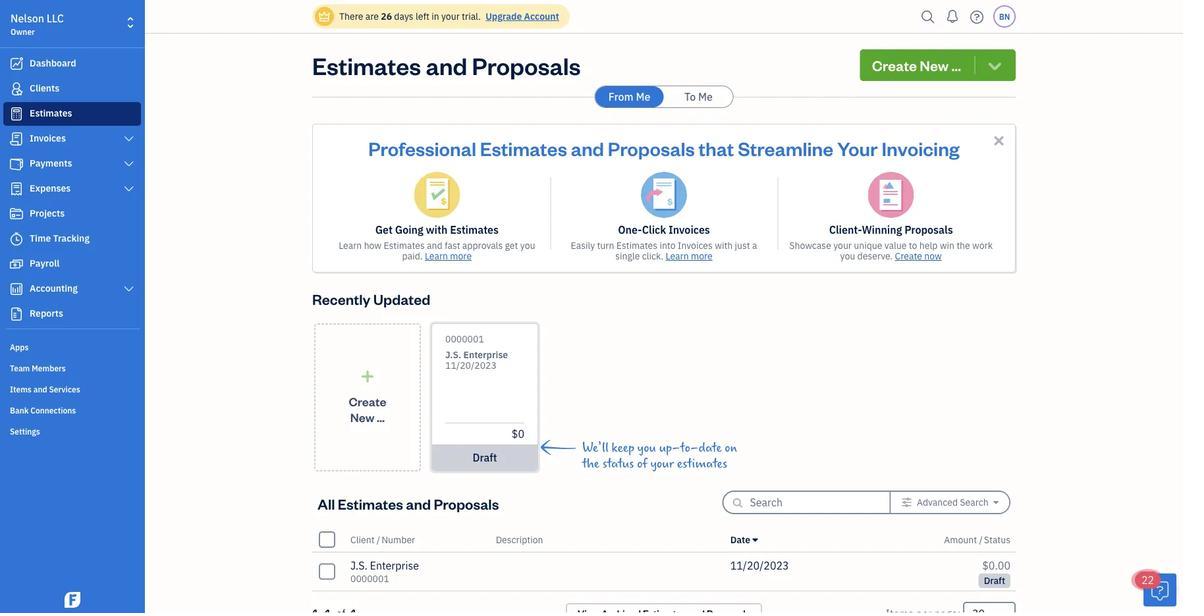 Task type: describe. For each thing, give the bounding box(es) containing it.
learn more for with
[[425, 250, 472, 262]]

single
[[616, 250, 640, 262]]

nelson llc owner
[[11, 12, 64, 37]]

time
[[30, 232, 51, 244]]

payment image
[[9, 157, 24, 171]]

showcase your unique value to help win the work you deserve.
[[790, 240, 993, 262]]

search
[[960, 496, 989, 509]]

enterprise inside j.s. enterprise 0000001
[[370, 559, 419, 573]]

client-winning proposals image
[[868, 172, 914, 218]]

get going with estimates
[[375, 223, 499, 237]]

you inside "we'll keep you up-to-date on the status of your estimates"
[[638, 441, 656, 455]]

$0.00
[[983, 559, 1011, 573]]

create now
[[895, 250, 942, 262]]

learn for one-click invoices
[[666, 250, 689, 262]]

amount
[[944, 534, 977, 546]]

expenses link
[[3, 177, 141, 201]]

client / number
[[351, 534, 415, 546]]

chevrondown image
[[986, 56, 1004, 74]]

expenses
[[30, 182, 71, 194]]

settings
[[10, 426, 40, 437]]

close image
[[992, 133, 1007, 148]]

expense image
[[9, 183, 24, 196]]

j.s. inside j.s. enterprise 0000001
[[351, 559, 368, 573]]

$0
[[512, 427, 524, 441]]

recently
[[312, 290, 371, 308]]

connections
[[31, 405, 76, 416]]

11/20/2023 link
[[725, 553, 871, 591]]

bn button
[[994, 5, 1016, 28]]

updated
[[373, 290, 431, 308]]

services
[[49, 384, 80, 395]]

description link
[[496, 534, 543, 546]]

enterprise inside 0000001 j.s. enterprise 11/20/2023
[[464, 349, 508, 361]]

items
[[10, 384, 32, 395]]

you inside showcase your unique value to help win the work you deserve.
[[841, 250, 855, 262]]

click
[[642, 223, 666, 237]]

time tracking link
[[3, 227, 141, 251]]

payroll link
[[3, 252, 141, 276]]

accounting link
[[3, 277, 141, 301]]

invoices inside easily turn estimates into invoices with just a single click.
[[678, 240, 713, 252]]

date
[[731, 534, 751, 546]]

project image
[[9, 208, 24, 221]]

11/20/2023 inside 11/20/2023 link
[[731, 559, 789, 573]]

bank connections link
[[3, 400, 141, 420]]

of
[[637, 457, 648, 471]]

one-click invoices image
[[641, 172, 687, 218]]

from me
[[609, 90, 651, 104]]

money image
[[9, 258, 24, 271]]

apps link
[[3, 337, 141, 356]]

team members link
[[3, 358, 141, 378]]

estimates link
[[3, 102, 141, 126]]

bank connections
[[10, 405, 76, 416]]

to me
[[685, 90, 713, 104]]

unique
[[854, 240, 883, 252]]

1 vertical spatial create
[[895, 250, 922, 262]]

your inside showcase your unique value to help win the work you deserve.
[[834, 240, 852, 252]]

2 vertical spatial create
[[349, 394, 386, 409]]

are
[[366, 10, 379, 22]]

upgrade
[[486, 10, 522, 22]]

now
[[925, 250, 942, 262]]

learn inside learn how estimates and fast approvals get you paid.
[[339, 240, 362, 252]]

1 horizontal spatial create new …
[[872, 56, 961, 74]]

estimate image
[[9, 107, 24, 121]]

get
[[375, 223, 393, 237]]

paid.
[[402, 250, 423, 262]]

there are 26 days left in your trial. upgrade account
[[339, 10, 559, 22]]

invoices link
[[3, 127, 141, 151]]

11/20/2023 inside 0000001 j.s. enterprise 11/20/2023
[[445, 359, 497, 372]]

showcase
[[790, 240, 831, 252]]

you inside learn how estimates and fast approvals get you paid.
[[520, 240, 535, 252]]

draft inside $0.00 draft
[[984, 575, 1006, 587]]

we'll
[[582, 441, 609, 455]]

Items per page: field
[[963, 602, 1016, 613]]

estimates inside main element
[[30, 107, 72, 119]]

go to help image
[[967, 7, 988, 27]]

win
[[940, 240, 955, 252]]

0 vertical spatial caretdown image
[[994, 497, 999, 508]]

invoice image
[[9, 132, 24, 146]]

easily
[[571, 240, 595, 252]]

freshbooks image
[[62, 592, 83, 608]]

items and services
[[10, 384, 80, 395]]

settings image
[[902, 497, 912, 508]]

apps
[[10, 342, 29, 353]]

report image
[[9, 308, 24, 321]]

more for with
[[450, 250, 472, 262]]

proposals up one-click invoices image
[[608, 136, 695, 160]]

professional
[[369, 136, 476, 160]]

number link
[[382, 534, 415, 546]]

1 horizontal spatial new
[[920, 56, 949, 74]]

$0.00 draft
[[983, 559, 1011, 587]]

/ for status
[[979, 534, 983, 546]]

0 horizontal spatial draft
[[473, 451, 497, 465]]

estimates inside easily turn estimates into invoices with just a single click.
[[617, 240, 658, 252]]

client image
[[9, 82, 24, 96]]

time tracking
[[30, 232, 90, 244]]

j.s. enterprise 0000001
[[351, 559, 419, 585]]

proposals down upgrade account "link"
[[472, 49, 581, 81]]

your
[[837, 136, 878, 160]]

new inside create new …
[[350, 410, 375, 425]]

turn
[[597, 240, 614, 252]]

estimates
[[677, 457, 728, 471]]

click.
[[642, 250, 664, 262]]

notifications image
[[942, 3, 963, 30]]

all estimates and proposals
[[318, 495, 499, 513]]

dashboard link
[[3, 52, 141, 76]]

0000001 j.s. enterprise 11/20/2023
[[445, 333, 508, 372]]

help
[[920, 240, 938, 252]]

status
[[603, 457, 634, 471]]

0000001 inside j.s. enterprise 0000001
[[351, 573, 389, 585]]

client-
[[829, 223, 862, 237]]

chevron large down image for accounting
[[123, 284, 135, 295]]

j.s. inside 0000001 j.s. enterprise 11/20/2023
[[445, 349, 461, 361]]

1 vertical spatial create new …
[[349, 394, 386, 425]]

proposals up description
[[434, 495, 499, 513]]

chevron large down image for expenses
[[123, 184, 135, 194]]



Task type: vqa. For each thing, say whether or not it's contained in the screenshot.
30 inside the List Box
no



Task type: locate. For each thing, give the bounding box(es) containing it.
into
[[660, 240, 676, 252]]

caretdown image inside date link
[[753, 535, 758, 545]]

Search text field
[[750, 492, 869, 513]]

chart image
[[9, 283, 24, 296]]

26
[[381, 10, 392, 22]]

items and services link
[[3, 379, 141, 399]]

more
[[450, 250, 472, 262], [691, 250, 713, 262]]

how
[[364, 240, 382, 252]]

1 vertical spatial draft
[[984, 575, 1006, 587]]

1 more from the left
[[450, 250, 472, 262]]

and inside learn how estimates and fast approvals get you paid.
[[427, 240, 443, 252]]

1 horizontal spatial the
[[957, 240, 970, 252]]

you right get
[[520, 240, 535, 252]]

create new … button
[[860, 49, 1016, 81], [314, 324, 421, 472]]

you down client-
[[841, 250, 855, 262]]

/ left status link
[[979, 534, 983, 546]]

learn right paid. at the left top of page
[[425, 250, 448, 262]]

1 vertical spatial your
[[834, 240, 852, 252]]

and inside main element
[[33, 384, 47, 395]]

0 horizontal spatial j.s.
[[351, 559, 368, 573]]

llc
[[47, 12, 64, 25]]

date link
[[731, 534, 758, 546]]

0 vertical spatial the
[[957, 240, 970, 252]]

create new … button for estimates and proposals
[[860, 49, 1016, 81]]

to
[[909, 240, 918, 252]]

learn for get going with estimates
[[425, 250, 448, 262]]

learn how estimates and fast approvals get you paid.
[[339, 240, 535, 262]]

create
[[872, 56, 917, 74], [895, 250, 922, 262], [349, 394, 386, 409]]

/ for number
[[377, 534, 380, 546]]

winning
[[862, 223, 902, 237]]

22
[[1142, 574, 1155, 587]]

from
[[609, 90, 634, 104]]

0 vertical spatial j.s.
[[445, 349, 461, 361]]

/ right client
[[377, 534, 380, 546]]

2 vertical spatial invoices
[[678, 240, 713, 252]]

projects
[[30, 207, 65, 219]]

0 horizontal spatial …
[[377, 410, 385, 425]]

2 vertical spatial your
[[651, 457, 674, 471]]

just
[[735, 240, 750, 252]]

1 vertical spatial enterprise
[[370, 559, 419, 573]]

0 vertical spatial enterprise
[[464, 349, 508, 361]]

chevron large down image
[[123, 159, 135, 169], [123, 184, 135, 194], [123, 284, 135, 295]]

the for status
[[582, 457, 599, 471]]

up-
[[659, 441, 681, 455]]

more for invoices
[[691, 250, 713, 262]]

invoices right into
[[678, 240, 713, 252]]

a
[[752, 240, 757, 252]]

0 horizontal spatial the
[[582, 457, 599, 471]]

professional estimates and proposals that streamline your invoicing
[[369, 136, 960, 160]]

plus image
[[360, 370, 375, 383]]

2 vertical spatial chevron large down image
[[123, 284, 135, 295]]

days
[[394, 10, 414, 22]]

one-
[[618, 223, 642, 237]]

chevron large down image inside accounting link
[[123, 284, 135, 295]]

2 chevron large down image from the top
[[123, 184, 135, 194]]

/
[[377, 534, 380, 546], [979, 534, 983, 546]]

invoices up into
[[669, 223, 710, 237]]

timer image
[[9, 233, 24, 246]]

resource center badge image
[[1144, 574, 1177, 607]]

accounting
[[30, 282, 78, 295]]

2 me from the left
[[698, 90, 713, 104]]

streamline
[[738, 136, 834, 160]]

main element
[[0, 0, 178, 613]]

caretdown image right date
[[753, 535, 758, 545]]

1 horizontal spatial your
[[651, 457, 674, 471]]

create new … down plus image
[[349, 394, 386, 425]]

1 vertical spatial 11/20/2023
[[731, 559, 789, 573]]

1 vertical spatial create new … button
[[314, 324, 421, 472]]

3 chevron large down image from the top
[[123, 284, 135, 295]]

0 vertical spatial your
[[441, 10, 460, 22]]

0 horizontal spatial new
[[350, 410, 375, 425]]

owner
[[11, 26, 35, 37]]

more down 'get going with estimates'
[[450, 250, 472, 262]]

chevron large down image
[[123, 134, 135, 144]]

the down we'll
[[582, 457, 599, 471]]

1 horizontal spatial /
[[979, 534, 983, 546]]

0 horizontal spatial me
[[636, 90, 651, 104]]

1 / from the left
[[377, 534, 380, 546]]

0 horizontal spatial with
[[426, 223, 448, 237]]

amount link
[[944, 534, 979, 546]]

invoices inside main element
[[30, 132, 66, 144]]

chevron large down image for payments
[[123, 159, 135, 169]]

left
[[416, 10, 430, 22]]

estimates and proposals
[[312, 49, 581, 81]]

get
[[505, 240, 518, 252]]

with left just
[[715, 240, 733, 252]]

create new … down 'search' icon
[[872, 56, 961, 74]]

1 horizontal spatial you
[[638, 441, 656, 455]]

create new … button for we'll keep you up-to-date on the status of your estimates
[[314, 324, 421, 472]]

1 horizontal spatial learn more
[[666, 250, 713, 262]]

invoices
[[30, 132, 66, 144], [669, 223, 710, 237], [678, 240, 713, 252]]

2 horizontal spatial learn
[[666, 250, 689, 262]]

me
[[636, 90, 651, 104], [698, 90, 713, 104]]

status link
[[984, 534, 1011, 546]]

0 horizontal spatial caretdown image
[[753, 535, 758, 545]]

trial.
[[462, 10, 481, 22]]

the for work
[[957, 240, 970, 252]]

amount / status
[[944, 534, 1011, 546]]

client
[[351, 534, 375, 546]]

1 horizontal spatial learn
[[425, 250, 448, 262]]

0 vertical spatial with
[[426, 223, 448, 237]]

0 vertical spatial …
[[952, 56, 961, 74]]

new
[[920, 56, 949, 74], [350, 410, 375, 425]]

2 / from the left
[[979, 534, 983, 546]]

crown image
[[318, 10, 331, 23]]

1 horizontal spatial 0000001
[[445, 333, 484, 345]]

the inside showcase your unique value to help win the work you deserve.
[[957, 240, 970, 252]]

team members
[[10, 363, 66, 374]]

0 horizontal spatial more
[[450, 250, 472, 262]]

the inside "we'll keep you up-to-date on the status of your estimates"
[[582, 457, 599, 471]]

0 horizontal spatial learn more
[[425, 250, 472, 262]]

0 vertical spatial 11/20/2023
[[445, 359, 497, 372]]

1 vertical spatial chevron large down image
[[123, 184, 135, 194]]

learn more down one-click invoices at the top right of page
[[666, 250, 713, 262]]

0 vertical spatial create new …
[[872, 56, 961, 74]]

me right from
[[636, 90, 651, 104]]

keep
[[612, 441, 635, 455]]

estimates inside learn how estimates and fast approvals get you paid.
[[384, 240, 425, 252]]

new down plus image
[[350, 410, 375, 425]]

learn right click.
[[666, 250, 689, 262]]

advanced search button
[[891, 492, 1009, 513]]

get going with estimates image
[[414, 172, 460, 218]]

2 horizontal spatial you
[[841, 250, 855, 262]]

1 vertical spatial the
[[582, 457, 599, 471]]

me for to me
[[698, 90, 713, 104]]

1 horizontal spatial create new … button
[[860, 49, 1016, 81]]

2 horizontal spatial your
[[834, 240, 852, 252]]

1 horizontal spatial enterprise
[[464, 349, 508, 361]]

the
[[957, 240, 970, 252], [582, 457, 599, 471]]

with
[[426, 223, 448, 237], [715, 240, 733, 252]]

0 horizontal spatial learn
[[339, 240, 362, 252]]

1 me from the left
[[636, 90, 651, 104]]

1 vertical spatial caretdown image
[[753, 535, 758, 545]]

1 vertical spatial j.s.
[[351, 559, 368, 573]]

1 vertical spatial with
[[715, 240, 733, 252]]

deserve.
[[858, 250, 893, 262]]

recently updated
[[312, 290, 431, 308]]

1 learn more from the left
[[425, 250, 472, 262]]

0 horizontal spatial create new …
[[349, 394, 386, 425]]

1 horizontal spatial me
[[698, 90, 713, 104]]

all
[[318, 495, 335, 513]]

0000001 inside 0000001 j.s. enterprise 11/20/2023
[[445, 333, 484, 345]]

your down up-
[[651, 457, 674, 471]]

with inside easily turn estimates into invoices with just a single click.
[[715, 240, 733, 252]]

0 horizontal spatial enterprise
[[370, 559, 419, 573]]

we'll keep you up-to-date on the status of your estimates
[[582, 441, 737, 471]]

payroll
[[30, 257, 59, 269]]

your right in
[[441, 10, 460, 22]]

you up of
[[638, 441, 656, 455]]

1 vertical spatial …
[[377, 410, 385, 425]]

to me link
[[665, 86, 733, 107]]

and
[[426, 49, 467, 81], [571, 136, 604, 160], [427, 240, 443, 252], [33, 384, 47, 395], [406, 495, 431, 513]]

client link
[[351, 534, 377, 546]]

0 horizontal spatial create new … button
[[314, 324, 421, 472]]

payments link
[[3, 152, 141, 176]]

0 horizontal spatial your
[[441, 10, 460, 22]]

1 horizontal spatial more
[[691, 250, 713, 262]]

fast
[[445, 240, 460, 252]]

0 horizontal spatial you
[[520, 240, 535, 252]]

that
[[699, 136, 734, 160]]

dashboard image
[[9, 57, 24, 71]]

0 vertical spatial invoices
[[30, 132, 66, 144]]

there
[[339, 10, 363, 22]]

on
[[725, 441, 737, 455]]

new down 'search' icon
[[920, 56, 949, 74]]

one-click invoices
[[618, 223, 710, 237]]

1 horizontal spatial j.s.
[[445, 349, 461, 361]]

learn left how
[[339, 240, 362, 252]]

your down client-
[[834, 240, 852, 252]]

invoicing
[[882, 136, 960, 160]]

1 vertical spatial new
[[350, 410, 375, 425]]

more right into
[[691, 250, 713, 262]]

enterprise
[[464, 349, 508, 361], [370, 559, 419, 573]]

1 horizontal spatial 11/20/2023
[[731, 559, 789, 573]]

number
[[382, 534, 415, 546]]

with up learn how estimates and fast approvals get you paid.
[[426, 223, 448, 237]]

upgrade account link
[[483, 10, 559, 22]]

2 more from the left
[[691, 250, 713, 262]]

1 horizontal spatial …
[[952, 56, 961, 74]]

1 vertical spatial 0000001
[[351, 573, 389, 585]]

0 horizontal spatial 0000001
[[351, 573, 389, 585]]

your
[[441, 10, 460, 22], [834, 240, 852, 252], [651, 457, 674, 471]]

advanced search
[[917, 496, 989, 509]]

work
[[973, 240, 993, 252]]

1 horizontal spatial with
[[715, 240, 733, 252]]

the right "win"
[[957, 240, 970, 252]]

0 vertical spatial 0000001
[[445, 333, 484, 345]]

to-
[[681, 441, 699, 455]]

bank
[[10, 405, 29, 416]]

1 horizontal spatial draft
[[984, 575, 1006, 587]]

reports link
[[3, 302, 141, 326]]

draft
[[473, 451, 497, 465], [984, 575, 1006, 587]]

caretdown image
[[994, 497, 999, 508], [753, 535, 758, 545]]

date
[[699, 441, 722, 455]]

0 vertical spatial new
[[920, 56, 949, 74]]

dashboard
[[30, 57, 76, 69]]

search image
[[918, 7, 939, 27]]

0 vertical spatial create
[[872, 56, 917, 74]]

0 horizontal spatial 11/20/2023
[[445, 359, 497, 372]]

reports
[[30, 307, 63, 320]]

settings link
[[3, 421, 141, 441]]

clients link
[[3, 77, 141, 101]]

invoices up payments
[[30, 132, 66, 144]]

0 vertical spatial create new … button
[[860, 49, 1016, 81]]

2 learn more from the left
[[666, 250, 713, 262]]

me for from me
[[636, 90, 651, 104]]

proposals up help
[[905, 223, 953, 237]]

your inside "we'll keep you up-to-date on the status of your estimates"
[[651, 457, 674, 471]]

0 vertical spatial draft
[[473, 451, 497, 465]]

learn more down 'get going with estimates'
[[425, 250, 472, 262]]

account
[[524, 10, 559, 22]]

1 horizontal spatial caretdown image
[[994, 497, 999, 508]]

learn more for invoices
[[666, 250, 713, 262]]

0 horizontal spatial /
[[377, 534, 380, 546]]

me right to
[[698, 90, 713, 104]]

caretdown image right 'search'
[[994, 497, 999, 508]]

in
[[432, 10, 439, 22]]

learn
[[339, 240, 362, 252], [425, 250, 448, 262], [666, 250, 689, 262]]

advanced
[[917, 496, 958, 509]]

1 vertical spatial invoices
[[669, 223, 710, 237]]

1 chevron large down image from the top
[[123, 159, 135, 169]]

… inside create new …
[[377, 410, 385, 425]]

0 vertical spatial chevron large down image
[[123, 159, 135, 169]]



